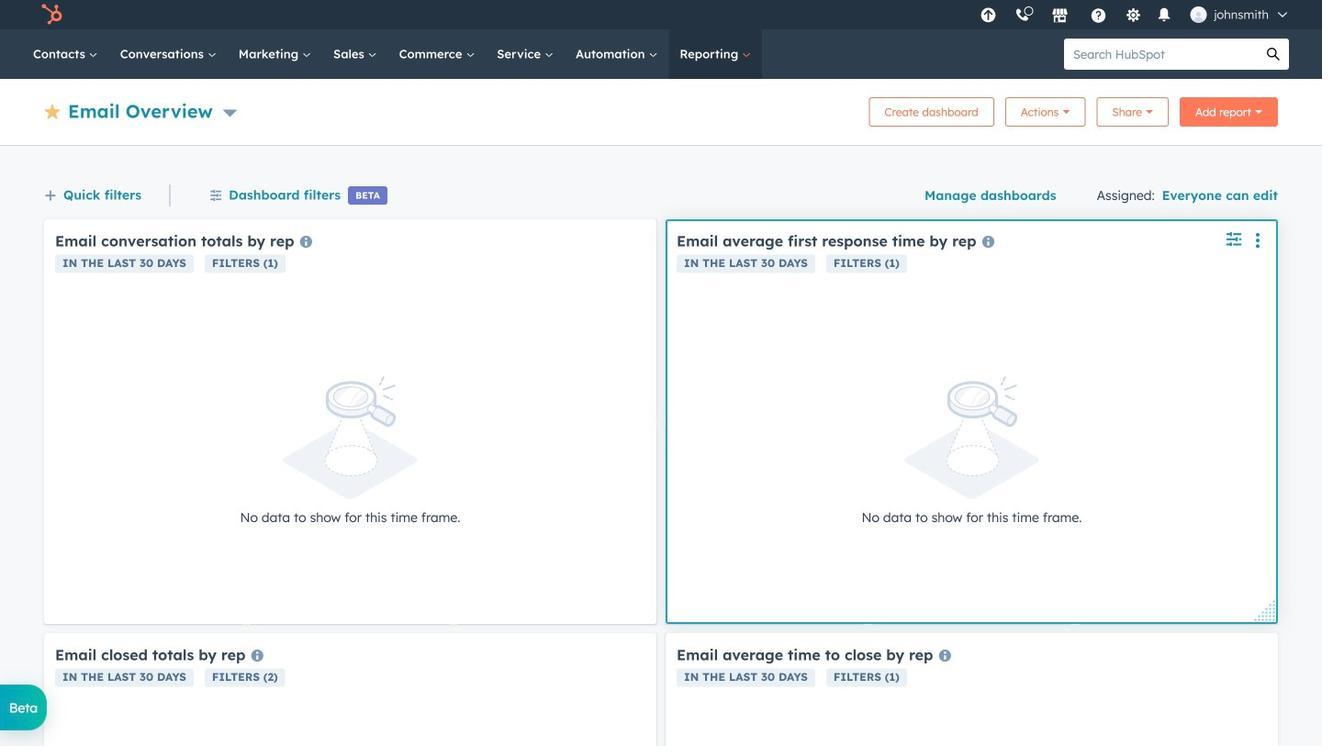 Task type: describe. For each thing, give the bounding box(es) containing it.
email conversation totals by rep element
[[44, 220, 657, 625]]

email average first response time by rep element
[[666, 220, 1278, 625]]

email closed totals by rep element
[[44, 634, 657, 747]]

john smith image
[[1191, 6, 1207, 23]]



Task type: locate. For each thing, give the bounding box(es) containing it.
report actions image
[[1249, 233, 1267, 252]]

Search HubSpot search field
[[1064, 39, 1258, 70]]

menu
[[971, 0, 1301, 29]]

marketplaces image
[[1052, 8, 1068, 25]]

banner
[[44, 92, 1278, 127]]

email average time to close by rep element
[[666, 634, 1278, 747]]



Task type: vqa. For each thing, say whether or not it's contained in the screenshot.
John Smith image
yes



